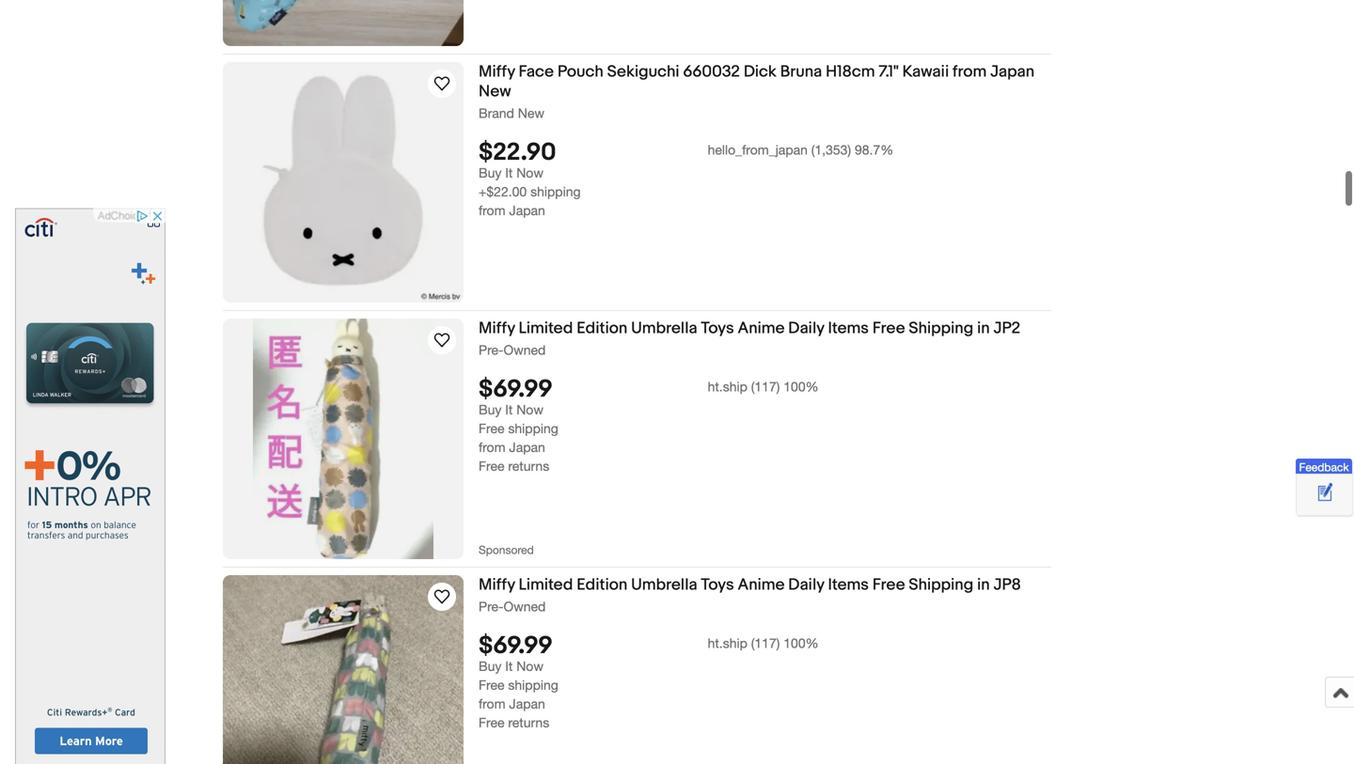 Task type: vqa. For each thing, say whether or not it's contained in the screenshot.
bottom the Buying as a guest
no



Task type: describe. For each thing, give the bounding box(es) containing it.
miffy limited edition umbrella toys anime daily items free shipping in jp2 heading
[[479, 319, 1021, 339]]

miffy for miffy limited edition umbrella toys anime daily items free shipping in jp8
[[479, 576, 515, 596]]

anime for jp2
[[738, 319, 785, 339]]

shipping for miffy limited edition umbrella toys anime daily items free shipping in jp2
[[508, 421, 559, 437]]

buy for miffy limited edition umbrella toys anime daily items free shipping in jp8
[[479, 659, 502, 675]]

miffy limited edition umbrella toys anime daily items free shipping in jp8 heading
[[479, 576, 1022, 596]]

free inside the miffy limited edition umbrella toys anime daily items free shipping in jp2 pre-owned
[[873, 319, 906, 339]]

watch miffy limited edition umbrella toys anime daily items free shipping in jp8 image
[[431, 586, 453, 609]]

toys for miffy limited edition umbrella toys anime daily items free shipping in jp8
[[701, 576, 734, 596]]

umbrella for miffy limited edition umbrella toys anime daily items free shipping in jp8
[[631, 576, 698, 596]]

japan inside miffy face pouch sekiguchi 660032 dick bruna h18cm 7.1" kawaii from japan new brand new
[[991, 62, 1035, 82]]

miffy for miffy limited edition umbrella toys anime daily items free shipping in jp2
[[479, 319, 515, 339]]

ht.ship (117) 100% buy it now free shipping from japan free returns for miffy limited edition umbrella toys anime daily items free shipping in jp2
[[479, 379, 819, 474]]

now for miffy limited edition umbrella toys anime daily items free shipping in jp2
[[517, 402, 544, 418]]

hello_from_japan
[[708, 142, 808, 158]]

in for jp2
[[978, 319, 990, 339]]

now for miffy limited edition umbrella toys anime daily items free shipping in jp8
[[517, 659, 544, 675]]

miffy for miffy face pouch sekiguchi 660032 dick bruna h18cm 7.1" kawaii from japan new
[[479, 62, 515, 82]]

anime for jp8
[[738, 576, 785, 596]]

edition for miffy limited edition umbrella toys anime daily items free shipping in jp8
[[577, 576, 628, 596]]

1 horizontal spatial new
[[518, 105, 545, 121]]

dick
[[744, 62, 777, 82]]

miffy limited edition umbrella toys anime daily items free shipping in jp8 link
[[479, 576, 1052, 599]]

in for jp8
[[978, 576, 990, 596]]

(117) for jp8
[[752, 636, 780, 652]]

(1,353)
[[812, 142, 852, 158]]

watch miffy limited edition umbrella toys anime daily items free shipping in jp2 image
[[431, 329, 453, 352]]

jp2
[[994, 319, 1021, 339]]

owned for miffy limited edition umbrella toys anime daily items free shipping in jp8
[[504, 599, 546, 615]]

shipping inside hello_from_japan (1,353) 98.7% buy it now +$22.00 shipping from japan
[[531, 184, 581, 200]]

kawaii
[[903, 62, 949, 82]]

advertisement region
[[15, 208, 166, 765]]

daily for jp2
[[789, 319, 825, 339]]

feedback
[[1300, 461, 1350, 474]]

shipping for jp8
[[909, 576, 974, 596]]

limited for miffy limited edition umbrella toys anime daily items free shipping in jp2
[[519, 319, 573, 339]]

from inside miffy face pouch sekiguchi 660032 dick bruna h18cm 7.1" kawaii from japan new brand new
[[953, 62, 987, 82]]

shipping for miffy limited edition umbrella toys anime daily items free shipping in jp8
[[508, 678, 559, 694]]

miffy limited edition umbrella toys anime daily items free shipping in jp8 pre-owned
[[479, 576, 1022, 615]]

pre- for miffy limited edition umbrella toys anime daily items free shipping in jp2
[[479, 342, 504, 358]]

$69.99 for miffy limited edition umbrella toys anime daily items free shipping in jp8
[[479, 632, 553, 662]]

100% for jp8
[[784, 636, 819, 652]]

sekiguchi
[[607, 62, 680, 82]]

pouch
[[558, 62, 604, 82]]



Task type: locate. For each thing, give the bounding box(es) containing it.
returns
[[508, 459, 550, 474], [508, 716, 550, 731]]

660032
[[683, 62, 740, 82]]

1 returns from the top
[[508, 459, 550, 474]]

miffy face pouch sekiguchi 660032 dick bruna h18cm 7.1" kawaii from japan new image
[[223, 62, 464, 303]]

1 vertical spatial miffy
[[479, 319, 515, 339]]

1 (117) from the top
[[752, 379, 780, 395]]

ht.ship for miffy limited edition umbrella toys anime daily items free shipping in jp2
[[708, 379, 748, 395]]

2 vertical spatial miffy
[[479, 576, 515, 596]]

1 vertical spatial umbrella
[[631, 576, 698, 596]]

it
[[505, 165, 513, 181], [505, 402, 513, 418], [505, 659, 513, 675]]

miffy inside miffy limited edition umbrella toys anime daily items free shipping in jp8 pre-owned
[[479, 576, 515, 596]]

3 miffy from the top
[[479, 576, 515, 596]]

owned inside miffy limited edition umbrella toys anime daily items free shipping in jp8 pre-owned
[[504, 599, 546, 615]]

0 vertical spatial owned
[[504, 342, 546, 358]]

daily
[[789, 319, 825, 339], [789, 576, 825, 596]]

buy
[[479, 165, 502, 181], [479, 402, 502, 418], [479, 659, 502, 675]]

miffy limited edition umbrella toys anime daily items free shipping in jp2 pre-owned
[[479, 319, 1021, 358]]

1 ht.ship from the top
[[708, 379, 748, 395]]

edition inside miffy limited edition umbrella toys anime daily items free shipping in jp8 pre-owned
[[577, 576, 628, 596]]

2 owned from the top
[[504, 599, 546, 615]]

edition
[[577, 319, 628, 339], [577, 576, 628, 596]]

1 vertical spatial shipping
[[909, 576, 974, 596]]

(117) down the miffy limited edition umbrella toys anime daily items free shipping in jp2 pre-owned
[[752, 379, 780, 395]]

daily inside miffy limited edition umbrella toys anime daily items free shipping in jp8 pre-owned
[[789, 576, 825, 596]]

(117) down miffy limited edition umbrella toys anime daily items free shipping in jp8 pre-owned
[[752, 636, 780, 652]]

ht.ship (117) 100% buy it now free shipping from japan free returns for miffy limited edition umbrella toys anime daily items free shipping in jp8
[[479, 636, 819, 731]]

face
[[519, 62, 554, 82]]

0 vertical spatial edition
[[577, 319, 628, 339]]

pre- inside the miffy limited edition umbrella toys anime daily items free shipping in jp2 pre-owned
[[479, 342, 504, 358]]

98.7%
[[855, 142, 894, 158]]

owned inside the miffy limited edition umbrella toys anime daily items free shipping in jp2 pre-owned
[[504, 342, 546, 358]]

2 miffy from the top
[[479, 319, 515, 339]]

anime
[[738, 319, 785, 339], [738, 576, 785, 596]]

jp8
[[994, 576, 1022, 596]]

free inside miffy limited edition umbrella toys anime daily items free shipping in jp8 pre-owned
[[873, 576, 906, 596]]

1 owned from the top
[[504, 342, 546, 358]]

now inside hello_from_japan (1,353) 98.7% buy it now +$22.00 shipping from japan
[[517, 165, 544, 181]]

1 vertical spatial buy
[[479, 402, 502, 418]]

2 umbrella from the top
[[631, 576, 698, 596]]

1 toys from the top
[[701, 319, 734, 339]]

1 buy from the top
[[479, 165, 502, 181]]

2 vertical spatial buy
[[479, 659, 502, 675]]

1 in from the top
[[978, 319, 990, 339]]

2 $69.99 from the top
[[479, 632, 553, 662]]

edition for miffy limited edition umbrella toys anime daily items free shipping in jp2
[[577, 319, 628, 339]]

0 vertical spatial daily
[[789, 319, 825, 339]]

in left jp2
[[978, 319, 990, 339]]

1 vertical spatial $69.99
[[479, 632, 553, 662]]

1 100% from the top
[[784, 379, 819, 395]]

from inside hello_from_japan (1,353) 98.7% buy it now +$22.00 shipping from japan
[[479, 203, 506, 218]]

toys
[[701, 319, 734, 339], [701, 576, 734, 596]]

2 vertical spatial shipping
[[508, 678, 559, 694]]

edition inside the miffy limited edition umbrella toys anime daily items free shipping in jp2 pre-owned
[[577, 319, 628, 339]]

2 buy from the top
[[479, 402, 502, 418]]

2 ht.ship from the top
[[708, 636, 748, 652]]

in inside the miffy limited edition umbrella toys anime daily items free shipping in jp2 pre-owned
[[978, 319, 990, 339]]

1 limited from the top
[[519, 319, 573, 339]]

miffy face pouch sekiguchi 660032 dick bruna h18cm 7.1" kawaii from japan new heading
[[479, 62, 1035, 102]]

shipping left 'jp8'
[[909, 576, 974, 596]]

2 toys from the top
[[701, 576, 734, 596]]

1 edition from the top
[[577, 319, 628, 339]]

+$22.00
[[479, 184, 527, 200]]

owned right watch miffy limited edition umbrella toys anime daily items free shipping in jp8 'icon' at the left bottom
[[504, 599, 546, 615]]

miffy inside the miffy limited edition umbrella toys anime daily items free shipping in jp2 pre-owned
[[479, 319, 515, 339]]

in left 'jp8'
[[978, 576, 990, 596]]

7.1"
[[879, 62, 899, 82]]

2 vertical spatial it
[[505, 659, 513, 675]]

miffy inside miffy face pouch sekiguchi 660032 dick bruna h18cm 7.1" kawaii from japan new brand new
[[479, 62, 515, 82]]

buy inside hello_from_japan (1,353) 98.7% buy it now +$22.00 shipping from japan
[[479, 165, 502, 181]]

japan
[[991, 62, 1035, 82], [509, 203, 546, 218], [509, 440, 546, 456], [509, 697, 546, 712]]

100%
[[784, 379, 819, 395], [784, 636, 819, 652]]

miffy limited edition umbrella toys anime daily items free shipping in jp8 image
[[223, 576, 464, 765]]

buy for miffy limited edition umbrella toys anime daily items free shipping in jp2
[[479, 402, 502, 418]]

pre- right the 'watch miffy limited edition umbrella toys anime daily items free shipping in jp2' image
[[479, 342, 504, 358]]

1 vertical spatial daily
[[789, 576, 825, 596]]

1 miffy from the top
[[479, 62, 515, 82]]

0 vertical spatial miffy
[[479, 62, 515, 82]]

umbrella
[[631, 319, 698, 339], [631, 576, 698, 596]]

umbrella inside miffy limited edition umbrella toys anime daily items free shipping in jp8 pre-owned
[[631, 576, 698, 596]]

1 vertical spatial new
[[518, 105, 545, 121]]

daily for jp8
[[789, 576, 825, 596]]

pre- inside miffy limited edition umbrella toys anime daily items free shipping in jp8 pre-owned
[[479, 599, 504, 615]]

free
[[873, 319, 906, 339], [479, 421, 505, 437], [479, 459, 505, 474], [873, 576, 906, 596], [479, 678, 505, 694], [479, 716, 505, 731]]

1 vertical spatial in
[[978, 576, 990, 596]]

items inside miffy limited edition umbrella toys anime daily items free shipping in jp8 pre-owned
[[828, 576, 869, 596]]

shipping for jp2
[[909, 319, 974, 339]]

$69.99 for miffy limited edition umbrella toys anime daily items free shipping in jp2
[[479, 376, 553, 405]]

0 vertical spatial shipping
[[531, 184, 581, 200]]

miffy limited edition umbrella toys anime daily items free shipping in jp2 link
[[479, 319, 1052, 342]]

it for miffy limited edition umbrella toys anime daily items free shipping in jp2
[[505, 402, 513, 418]]

1 vertical spatial edition
[[577, 576, 628, 596]]

2 (117) from the top
[[752, 636, 780, 652]]

1 vertical spatial pre-
[[479, 599, 504, 615]]

1 umbrella from the top
[[631, 319, 698, 339]]

limited inside the miffy limited edition umbrella toys anime daily items free shipping in jp2 pre-owned
[[519, 319, 573, 339]]

0 vertical spatial 100%
[[784, 379, 819, 395]]

ht.ship for miffy limited edition umbrella toys anime daily items free shipping in jp8
[[708, 636, 748, 652]]

items
[[828, 319, 869, 339], [828, 576, 869, 596]]

japan inside hello_from_japan (1,353) 98.7% buy it now +$22.00 shipping from japan
[[509, 203, 546, 218]]

new up brand
[[479, 82, 511, 102]]

pre- for miffy limited edition umbrella toys anime daily items free shipping in jp8
[[479, 599, 504, 615]]

toys inside the miffy limited edition umbrella toys anime daily items free shipping in jp2 pre-owned
[[701, 319, 734, 339]]

items for jp2
[[828, 319, 869, 339]]

miffy right watch miffy limited edition umbrella toys anime daily items free shipping in jp8 'icon' at the left bottom
[[479, 576, 515, 596]]

3 now from the top
[[517, 659, 544, 675]]

it inside hello_from_japan (1,353) 98.7% buy it now +$22.00 shipping from japan
[[505, 165, 513, 181]]

1 it from the top
[[505, 165, 513, 181]]

umbrella inside the miffy limited edition umbrella toys anime daily items free shipping in jp2 pre-owned
[[631, 319, 698, 339]]

2 items from the top
[[828, 576, 869, 596]]

limited
[[519, 319, 573, 339], [519, 576, 573, 596]]

new
[[479, 82, 511, 102], [518, 105, 545, 121]]

anime inside the miffy limited edition umbrella toys anime daily items free shipping in jp2 pre-owned
[[738, 319, 785, 339]]

1 vertical spatial limited
[[519, 576, 573, 596]]

from
[[953, 62, 987, 82], [479, 203, 506, 218], [479, 440, 506, 456], [479, 697, 506, 712]]

1 now from the top
[[517, 165, 544, 181]]

1 daily from the top
[[789, 319, 825, 339]]

1 vertical spatial owned
[[504, 599, 546, 615]]

2 anime from the top
[[738, 576, 785, 596]]

toys inside miffy limited edition umbrella toys anime daily items free shipping in jp8 pre-owned
[[701, 576, 734, 596]]

hello_from_japan (1,353) 98.7% buy it now +$22.00 shipping from japan
[[479, 142, 894, 218]]

anime inside miffy limited edition umbrella toys anime daily items free shipping in jp8 pre-owned
[[738, 576, 785, 596]]

umbrella for miffy limited edition umbrella toys anime daily items free shipping in jp2
[[631, 319, 698, 339]]

0 vertical spatial limited
[[519, 319, 573, 339]]

1 vertical spatial (117)
[[752, 636, 780, 652]]

0 vertical spatial items
[[828, 319, 869, 339]]

miffy right the 'watch miffy limited edition umbrella toys anime daily items free shipping in jp2' image
[[479, 319, 515, 339]]

1 vertical spatial 100%
[[784, 636, 819, 652]]

ht.ship
[[708, 379, 748, 395], [708, 636, 748, 652]]

0 vertical spatial now
[[517, 165, 544, 181]]

2 pre- from the top
[[479, 599, 504, 615]]

2 edition from the top
[[577, 576, 628, 596]]

0 vertical spatial pre-
[[479, 342, 504, 358]]

bruna
[[781, 62, 823, 82]]

$69.99
[[479, 376, 553, 405], [479, 632, 553, 662]]

1 items from the top
[[828, 319, 869, 339]]

1 $69.99 from the top
[[479, 376, 553, 405]]

0 horizontal spatial new
[[479, 82, 511, 102]]

miffy face pouch sekiguchi 660032 dick bruna h18cm 7.1" kawaii from japan new link
[[479, 62, 1052, 105]]

now
[[517, 165, 544, 181], [517, 402, 544, 418], [517, 659, 544, 675]]

shipping left jp2
[[909, 319, 974, 339]]

miffy m1210n  folding umbrella mint kawaii image
[[223, 0, 464, 46]]

returns for miffy limited edition umbrella toys anime daily items free shipping in jp2
[[508, 459, 550, 474]]

ht.ship (117) 100% buy it now free shipping from japan free returns
[[479, 379, 819, 474], [479, 636, 819, 731]]

ht.ship down miffy limited edition umbrella toys anime daily items free shipping in jp8 pre-owned
[[708, 636, 748, 652]]

owned
[[504, 342, 546, 358], [504, 599, 546, 615]]

100% for jp2
[[784, 379, 819, 395]]

0 vertical spatial ht.ship (117) 100% buy it now free shipping from japan free returns
[[479, 379, 819, 474]]

0 vertical spatial umbrella
[[631, 319, 698, 339]]

1 shipping from the top
[[909, 319, 974, 339]]

1 vertical spatial ht.ship (117) 100% buy it now free shipping from japan free returns
[[479, 636, 819, 731]]

daily inside the miffy limited edition umbrella toys anime daily items free shipping in jp2 pre-owned
[[789, 319, 825, 339]]

shipping
[[909, 319, 974, 339], [909, 576, 974, 596]]

3 buy from the top
[[479, 659, 502, 675]]

limited inside miffy limited edition umbrella toys anime daily items free shipping in jp8 pre-owned
[[519, 576, 573, 596]]

0 vertical spatial anime
[[738, 319, 785, 339]]

2 vertical spatial now
[[517, 659, 544, 675]]

miffy left face at the left
[[479, 62, 515, 82]]

2 now from the top
[[517, 402, 544, 418]]

1 anime from the top
[[738, 319, 785, 339]]

miffy face pouch sekiguchi 660032 dick bruna h18cm 7.1" kawaii from japan new brand new
[[479, 62, 1035, 121]]

(117) for jp2
[[752, 379, 780, 395]]

0 vertical spatial returns
[[508, 459, 550, 474]]

0 vertical spatial new
[[479, 82, 511, 102]]

watch miffy face pouch sekiguchi 660032 dick bruna h18cm 7.1" kawaii from japan new image
[[431, 72, 453, 95]]

0 vertical spatial $69.99
[[479, 376, 553, 405]]

1 vertical spatial returns
[[508, 716, 550, 731]]

0 vertical spatial buy
[[479, 165, 502, 181]]

brand
[[479, 105, 515, 121]]

owned right the 'watch miffy limited edition umbrella toys anime daily items free shipping in jp2' image
[[504, 342, 546, 358]]

1 vertical spatial ht.ship
[[708, 636, 748, 652]]

items for jp8
[[828, 576, 869, 596]]

2 100% from the top
[[784, 636, 819, 652]]

(117)
[[752, 379, 780, 395], [752, 636, 780, 652]]

2 ht.ship (117) 100% buy it now free shipping from japan free returns from the top
[[479, 636, 819, 731]]

shipping inside miffy limited edition umbrella toys anime daily items free shipping in jp8 pre-owned
[[909, 576, 974, 596]]

100% down miffy limited edition umbrella toys anime daily items free shipping in jp2 link
[[784, 379, 819, 395]]

3 it from the top
[[505, 659, 513, 675]]

1 pre- from the top
[[479, 342, 504, 358]]

2 it from the top
[[505, 402, 513, 418]]

in inside miffy limited edition umbrella toys anime daily items free shipping in jp8 pre-owned
[[978, 576, 990, 596]]

limited for miffy limited edition umbrella toys anime daily items free shipping in jp8
[[519, 576, 573, 596]]

h18cm
[[826, 62, 875, 82]]

0 vertical spatial toys
[[701, 319, 734, 339]]

in
[[978, 319, 990, 339], [978, 576, 990, 596]]

2 in from the top
[[978, 576, 990, 596]]

2 daily from the top
[[789, 576, 825, 596]]

1 vertical spatial it
[[505, 402, 513, 418]]

it for miffy limited edition umbrella toys anime daily items free shipping in jp8
[[505, 659, 513, 675]]

2 shipping from the top
[[909, 576, 974, 596]]

miffy
[[479, 62, 515, 82], [479, 319, 515, 339], [479, 576, 515, 596]]

1 vertical spatial anime
[[738, 576, 785, 596]]

1 vertical spatial toys
[[701, 576, 734, 596]]

0 vertical spatial in
[[978, 319, 990, 339]]

owned for miffy limited edition umbrella toys anime daily items free shipping in jp2
[[504, 342, 546, 358]]

1 vertical spatial now
[[517, 402, 544, 418]]

0 vertical spatial it
[[505, 165, 513, 181]]

1 vertical spatial items
[[828, 576, 869, 596]]

toys for miffy limited edition umbrella toys anime daily items free shipping in jp2
[[701, 319, 734, 339]]

returns for miffy limited edition umbrella toys anime daily items free shipping in jp8
[[508, 716, 550, 731]]

2 limited from the top
[[519, 576, 573, 596]]

shipping inside the miffy limited edition umbrella toys anime daily items free shipping in jp2 pre-owned
[[909, 319, 974, 339]]

miffy limited edition umbrella toys anime daily items free shipping in jp2 image
[[253, 319, 434, 560]]

100% down miffy limited edition umbrella toys anime daily items free shipping in jp8 link
[[784, 636, 819, 652]]

items inside the miffy limited edition umbrella toys anime daily items free shipping in jp2 pre-owned
[[828, 319, 869, 339]]

0 vertical spatial ht.ship
[[708, 379, 748, 395]]

2 returns from the top
[[508, 716, 550, 731]]

0 vertical spatial (117)
[[752, 379, 780, 395]]

new right brand
[[518, 105, 545, 121]]

1 ht.ship (117) 100% buy it now free shipping from japan free returns from the top
[[479, 379, 819, 474]]

1 vertical spatial shipping
[[508, 421, 559, 437]]

pre-
[[479, 342, 504, 358], [479, 599, 504, 615]]

pre- right watch miffy limited edition umbrella toys anime daily items free shipping in jp8 'icon' at the left bottom
[[479, 599, 504, 615]]

shipping
[[531, 184, 581, 200], [508, 421, 559, 437], [508, 678, 559, 694]]

ht.ship down the miffy limited edition umbrella toys anime daily items free shipping in jp2 pre-owned
[[708, 379, 748, 395]]

$22.90
[[479, 138, 557, 168]]

0 vertical spatial shipping
[[909, 319, 974, 339]]



